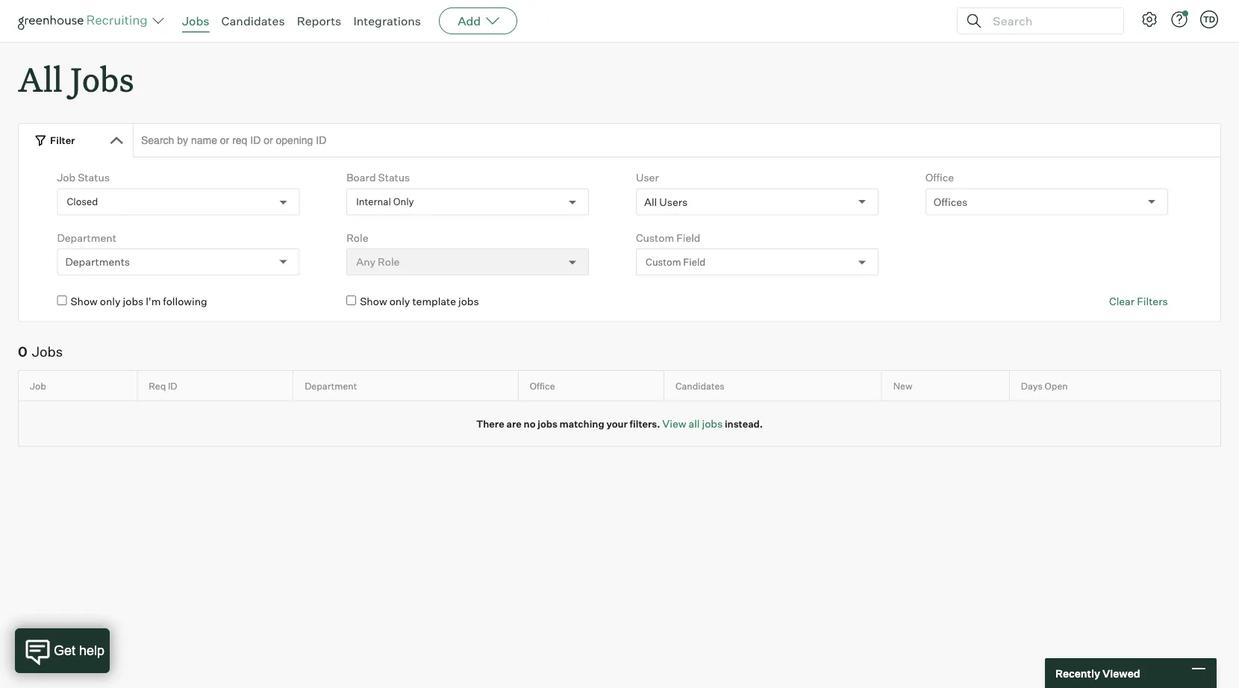 Task type: describe. For each thing, give the bounding box(es) containing it.
job for job status
[[57, 171, 76, 184]]

recently
[[1056, 667, 1101, 680]]

1 vertical spatial custom field
[[646, 256, 706, 268]]

0 vertical spatial department
[[57, 231, 116, 244]]

template
[[412, 295, 456, 308]]

jobs for all jobs
[[70, 57, 134, 101]]

0 vertical spatial custom field
[[636, 231, 701, 244]]

all jobs
[[18, 57, 134, 101]]

your
[[607, 418, 628, 430]]

jobs inside there are no jobs matching your filters. view all jobs instead.
[[538, 418, 558, 430]]

id
[[168, 380, 177, 392]]

integrations
[[353, 13, 421, 28]]

jobs left i'm
[[123, 295, 144, 308]]

show only template jobs
[[360, 295, 479, 308]]

show only jobs i'm following
[[70, 295, 207, 308]]

user
[[636, 171, 659, 184]]

show for show only jobs i'm following
[[70, 295, 98, 308]]

internal only
[[356, 196, 414, 208]]

days open
[[1021, 380, 1068, 392]]

job for job
[[30, 380, 46, 392]]

view
[[662, 417, 686, 430]]

view all jobs link
[[662, 417, 723, 430]]

jobs right template
[[458, 295, 479, 308]]

integrations link
[[353, 13, 421, 28]]

offices
[[934, 195, 968, 208]]

0 jobs
[[18, 344, 63, 360]]

1 vertical spatial field
[[683, 256, 706, 268]]

1 vertical spatial custom
[[646, 256, 681, 268]]

0 horizontal spatial office
[[530, 380, 555, 392]]

closed
[[67, 196, 98, 208]]

clear filters
[[1110, 295, 1168, 308]]

filters
[[1137, 295, 1168, 308]]

filters.
[[630, 418, 660, 430]]

1 horizontal spatial office
[[926, 171, 954, 184]]

job status
[[57, 171, 110, 184]]

only
[[393, 196, 414, 208]]

status for board status
[[378, 171, 410, 184]]

req id
[[149, 380, 177, 392]]

no
[[524, 418, 536, 430]]

instead.
[[725, 418, 763, 430]]

recently viewed
[[1056, 667, 1141, 680]]

there
[[476, 418, 505, 430]]

reports link
[[297, 13, 341, 28]]

greenhouse recruiting image
[[18, 12, 152, 30]]

internal
[[356, 196, 391, 208]]

Search by name or req ID or opening ID text field
[[133, 123, 1221, 158]]

open
[[1045, 380, 1068, 392]]

0
[[18, 344, 27, 360]]



Task type: vqa. For each thing, say whether or not it's contained in the screenshot.
the All related to All Jobs
yes



Task type: locate. For each thing, give the bounding box(es) containing it.
0 horizontal spatial only
[[100, 295, 121, 308]]

viewed
[[1103, 667, 1141, 680]]

1 vertical spatial office
[[530, 380, 555, 392]]

Show only template jobs checkbox
[[347, 296, 356, 306]]

1 only from the left
[[100, 295, 121, 308]]

status for job status
[[78, 171, 110, 184]]

show
[[70, 295, 98, 308], [360, 295, 387, 308]]

status up closed
[[78, 171, 110, 184]]

status
[[78, 171, 110, 184], [378, 171, 410, 184]]

0 vertical spatial jobs
[[182, 13, 209, 28]]

office
[[926, 171, 954, 184], [530, 380, 555, 392]]

0 vertical spatial candidates
[[221, 13, 285, 28]]

1 horizontal spatial job
[[57, 171, 76, 184]]

filter
[[50, 134, 75, 146]]

0 vertical spatial job
[[57, 171, 76, 184]]

0 vertical spatial all
[[18, 57, 63, 101]]

2 only from the left
[[389, 295, 410, 308]]

jobs link
[[182, 13, 209, 28]]

1 vertical spatial jobs
[[70, 57, 134, 101]]

all
[[18, 57, 63, 101], [644, 195, 657, 208]]

1 status from the left
[[78, 171, 110, 184]]

1 vertical spatial candidates
[[676, 380, 725, 392]]

0 horizontal spatial status
[[78, 171, 110, 184]]

office up no
[[530, 380, 555, 392]]

matching
[[560, 418, 605, 430]]

1 horizontal spatial show
[[360, 295, 387, 308]]

jobs right 0
[[32, 344, 63, 360]]

1 vertical spatial department
[[305, 380, 357, 392]]

1 horizontal spatial jobs
[[70, 57, 134, 101]]

role
[[347, 231, 368, 244]]

jobs right no
[[538, 418, 558, 430]]

candidates up all
[[676, 380, 725, 392]]

td
[[1203, 14, 1216, 24]]

0 vertical spatial office
[[926, 171, 954, 184]]

jobs
[[123, 295, 144, 308], [458, 295, 479, 308], [702, 417, 723, 430], [538, 418, 558, 430]]

all for all users
[[644, 195, 657, 208]]

1 horizontal spatial status
[[378, 171, 410, 184]]

show right 'show only jobs i'm following' checkbox
[[70, 295, 98, 308]]

1 horizontal spatial department
[[305, 380, 357, 392]]

custom field down all users
[[636, 231, 701, 244]]

add
[[458, 13, 481, 28]]

1 vertical spatial all
[[644, 195, 657, 208]]

status up the internal only
[[378, 171, 410, 184]]

1 horizontal spatial all
[[644, 195, 657, 208]]

show for show only template jobs
[[360, 295, 387, 308]]

candidates
[[221, 13, 285, 28], [676, 380, 725, 392]]

2 vertical spatial jobs
[[32, 344, 63, 360]]

job down 0 jobs
[[30, 380, 46, 392]]

2 show from the left
[[360, 295, 387, 308]]

2 status from the left
[[378, 171, 410, 184]]

0 horizontal spatial department
[[57, 231, 116, 244]]

1 vertical spatial job
[[30, 380, 46, 392]]

show right show only template jobs checkbox
[[360, 295, 387, 308]]

0 vertical spatial custom
[[636, 231, 674, 244]]

board status
[[347, 171, 410, 184]]

department
[[57, 231, 116, 244], [305, 380, 357, 392]]

only for template
[[389, 295, 410, 308]]

board
[[347, 171, 376, 184]]

there are no jobs matching your filters. view all jobs instead.
[[476, 417, 763, 430]]

office up offices
[[926, 171, 954, 184]]

0 horizontal spatial all
[[18, 57, 63, 101]]

users
[[659, 195, 688, 208]]

jobs left "candidates" link
[[182, 13, 209, 28]]

new
[[894, 380, 913, 392]]

all
[[689, 417, 700, 430]]

1 horizontal spatial candidates
[[676, 380, 725, 392]]

all users
[[644, 195, 688, 208]]

only left template
[[389, 295, 410, 308]]

2 horizontal spatial jobs
[[182, 13, 209, 28]]

Search text field
[[989, 10, 1110, 32]]

reports
[[297, 13, 341, 28]]

only down departments
[[100, 295, 121, 308]]

field
[[677, 231, 701, 244], [683, 256, 706, 268]]

0 horizontal spatial job
[[30, 380, 46, 392]]

jobs down greenhouse recruiting image
[[70, 57, 134, 101]]

td button
[[1201, 10, 1218, 28]]

all up filter
[[18, 57, 63, 101]]

custom field down "users"
[[646, 256, 706, 268]]

i'm
[[146, 295, 161, 308]]

job
[[57, 171, 76, 184], [30, 380, 46, 392]]

candidates link
[[221, 13, 285, 28]]

1 horizontal spatial only
[[389, 295, 410, 308]]

are
[[507, 418, 522, 430]]

1 show from the left
[[70, 295, 98, 308]]

clear
[[1110, 295, 1135, 308]]

clear filters link
[[1110, 294, 1168, 309]]

jobs right all
[[702, 417, 723, 430]]

td button
[[1198, 7, 1221, 31]]

configure image
[[1141, 10, 1159, 28]]

only
[[100, 295, 121, 308], [389, 295, 410, 308]]

following
[[163, 295, 207, 308]]

0 horizontal spatial candidates
[[221, 13, 285, 28]]

add button
[[439, 7, 518, 34]]

days
[[1021, 380, 1043, 392]]

0 horizontal spatial jobs
[[32, 344, 63, 360]]

req
[[149, 380, 166, 392]]

job up closed
[[57, 171, 76, 184]]

jobs
[[182, 13, 209, 28], [70, 57, 134, 101], [32, 344, 63, 360]]

0 vertical spatial field
[[677, 231, 701, 244]]

all users option
[[644, 195, 688, 208]]

departments
[[65, 255, 130, 269]]

candidates right jobs link
[[221, 13, 285, 28]]

jobs for 0 jobs
[[32, 344, 63, 360]]

0 horizontal spatial show
[[70, 295, 98, 308]]

all for all jobs
[[18, 57, 63, 101]]

Show only jobs I'm following checkbox
[[57, 296, 67, 306]]

all left "users"
[[644, 195, 657, 208]]

custom
[[636, 231, 674, 244], [646, 256, 681, 268]]

only for jobs
[[100, 295, 121, 308]]

custom field
[[636, 231, 701, 244], [646, 256, 706, 268]]



